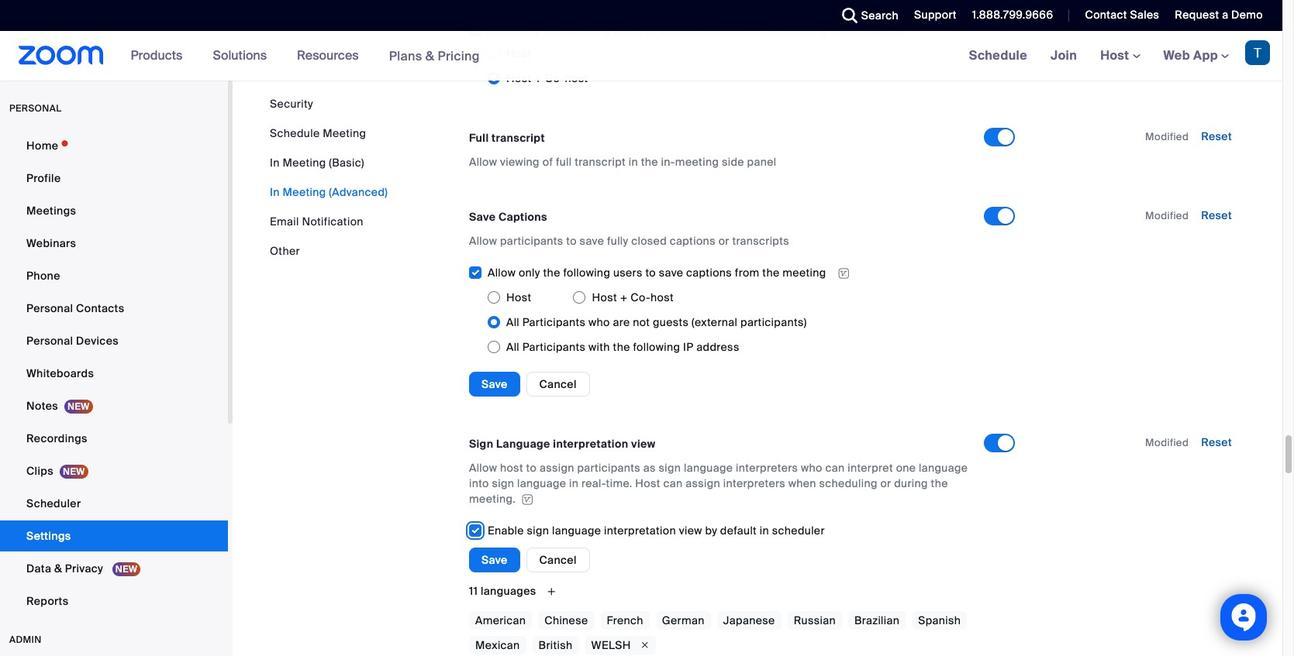 Task type: vqa. For each thing, say whether or not it's contained in the screenshot.
learn more about Enable Continuous Meeting Chat Icon
no



Task type: describe. For each thing, give the bounding box(es) containing it.
japanese
[[723, 614, 775, 628]]

in meeting (basic)
[[270, 156, 364, 170]]

in meeting (advanced) link
[[270, 185, 388, 199]]

spanish
[[918, 614, 961, 628]]

data & privacy
[[26, 562, 106, 576]]

panel
[[747, 155, 776, 169]]

allow viewing of full transcript in the in-meeting side panel
[[469, 155, 776, 169]]

language right as
[[684, 461, 733, 475]]

settings
[[26, 530, 71, 544]]

2 vertical spatial following
[[633, 341, 680, 354]]

save inside allow only the following users to save captions from the meeting 'application'
[[659, 266, 683, 280]]

personal contacts link
[[0, 293, 228, 324]]

devices
[[76, 334, 119, 348]]

allow for allow participants to save fully closed captions or transcripts
[[469, 234, 497, 248]]

transcripts
[[732, 234, 789, 248]]

enable
[[488, 524, 524, 538]]

1 vertical spatial host + co-host
[[592, 291, 674, 305]]

home
[[26, 139, 58, 153]]

only for allow only the following users to enable captions for the meeting or webinar
[[519, 23, 540, 37]]

reset for allow participants to save fully closed captions or transcripts
[[1201, 209, 1232, 222]]

& for privacy
[[54, 562, 62, 576]]

reports
[[26, 595, 69, 609]]

1 vertical spatial co-
[[631, 291, 651, 305]]

allow for allow viewing of full transcript in the in-meeting side panel
[[469, 155, 497, 169]]

2 horizontal spatial host
[[651, 291, 674, 305]]

allow for allow host to assign participants as sign language interpreters who can interpret one language into sign language in real-time. host can assign interpreters when scheduling or during the meeting.
[[469, 461, 497, 475]]

2 save button from the top
[[469, 548, 520, 573]]

1 vertical spatial captions
[[670, 234, 716, 248]]

profile picture image
[[1245, 40, 1270, 65]]

0 vertical spatial co-
[[545, 71, 565, 85]]

zoom logo image
[[19, 46, 104, 65]]

join link
[[1039, 31, 1089, 81]]

email
[[270, 215, 299, 229]]

search
[[861, 9, 899, 22]]

participants for with
[[522, 341, 586, 354]]

data & privacy link
[[0, 554, 228, 585]]

allow host to assign participants as sign language interpreters who can interpret one language into sign language in real-time. host can assign interpreters when scheduling or during the meeting.
[[469, 461, 968, 506]]

as
[[643, 461, 656, 475]]

meetings navigation
[[957, 31, 1282, 81]]

0 horizontal spatial transcript
[[492, 131, 545, 145]]

personal for personal contacts
[[26, 302, 73, 316]]

the inside the allow host to assign participants as sign language interpreters who can interpret one language into sign language in real-time. host can assign interpreters when scheduling or during the meeting.
[[931, 477, 948, 491]]

products
[[131, 47, 183, 64]]

scheduling
[[819, 477, 877, 491]]

products button
[[131, 31, 189, 81]]

0 vertical spatial assign
[[540, 461, 574, 475]]

1 vertical spatial +
[[620, 291, 628, 305]]

support version for sign language interpretation view image
[[520, 495, 535, 506]]

notes
[[26, 399, 58, 413]]

add caption languages image
[[925, 0, 950, 14]]

following for save
[[563, 266, 610, 280]]

data
[[26, 562, 51, 576]]

admin
[[9, 634, 42, 647]]

1 vertical spatial interpretation
[[604, 524, 676, 538]]

captions for save
[[686, 266, 732, 280]]

schedule link
[[957, 31, 1039, 81]]

save captions
[[469, 210, 547, 224]]

(advanced)
[[329, 185, 388, 199]]

fully
[[607, 234, 628, 248]]

0 horizontal spatial host + co-host
[[506, 71, 588, 85]]

scheduler
[[772, 524, 825, 538]]

contact sales
[[1085, 8, 1159, 22]]

participants for who
[[522, 316, 586, 330]]

meeting for for
[[784, 23, 827, 37]]

only for allow only the following users to save captions from the meeting
[[519, 266, 540, 280]]

in inside the allow host to assign participants as sign language interpreters who can interpret one language into sign language in real-time. host can assign interpreters when scheduling or during the meeting.
[[569, 477, 579, 491]]

in meeting (advanced)
[[270, 185, 388, 199]]

app
[[1193, 47, 1218, 64]]

web app button
[[1163, 47, 1229, 64]]

request
[[1175, 8, 1219, 22]]

full transcript
[[469, 131, 545, 145]]

0 vertical spatial interpreters
[[736, 461, 798, 475]]

personal contacts
[[26, 302, 124, 316]]

0 horizontal spatial sign
[[492, 477, 514, 491]]

phone link
[[0, 261, 228, 292]]

to left "enable"
[[645, 23, 656, 37]]

allow for allow only the following users to enable captions for the meeting or webinar
[[488, 23, 516, 37]]

personal
[[9, 102, 62, 115]]

personal menu menu
[[0, 130, 228, 619]]

0 vertical spatial save
[[469, 210, 496, 224]]

time.
[[606, 477, 632, 491]]

3 modified from the top
[[1145, 437, 1189, 450]]

closed
[[631, 234, 667, 248]]

0 vertical spatial interpretation
[[553, 437, 628, 451]]

languages
[[481, 585, 536, 599]]

of
[[542, 155, 553, 169]]

guests
[[653, 316, 689, 330]]

address
[[696, 341, 739, 354]]

1 cancel from the top
[[539, 378, 577, 392]]

full
[[469, 131, 489, 145]]

language
[[496, 437, 550, 451]]

participants)
[[740, 316, 807, 330]]

following for enable
[[563, 23, 610, 37]]

in for in meeting (basic)
[[270, 156, 280, 170]]

0 horizontal spatial can
[[663, 477, 683, 491]]

menu bar containing security
[[270, 96, 388, 259]]

3 reset button from the top
[[1201, 436, 1232, 450]]

allow host to assign participants as sign language interpreters who can interpret one language into sign language in real-time. host can assign interpreters when scheduling or during the meeting. application
[[469, 461, 970, 507]]

contacts
[[76, 302, 124, 316]]

french
[[607, 614, 643, 628]]

0 vertical spatial or
[[830, 23, 841, 37]]

ip
[[683, 341, 694, 354]]

delete welsh image
[[636, 638, 654, 654]]

web app
[[1163, 47, 1218, 64]]

not
[[633, 316, 650, 330]]

1 save button from the top
[[469, 372, 520, 397]]

side
[[722, 155, 744, 169]]

webinars link
[[0, 228, 228, 259]]

cancel button for 1st save button from the bottom of the page
[[526, 548, 590, 573]]

plans & pricing
[[389, 48, 480, 64]]

solutions button
[[213, 31, 274, 81]]

whiteboards link
[[0, 358, 228, 389]]

2 cancel from the top
[[539, 554, 577, 568]]

russian
[[794, 614, 836, 628]]

to inside the allow host to assign participants as sign language interpreters who can interpret one language into sign language in real-time. host can assign interpreters when scheduling or during the meeting.
[[526, 461, 537, 475]]

interpret
[[848, 461, 893, 475]]

search button
[[830, 0, 903, 31]]

captions for enable
[[698, 23, 744, 37]]

participants inside the allow host to assign participants as sign language interpreters who can interpret one language into sign language in real-time. host can assign interpreters when scheduling or during the meeting.
[[577, 461, 640, 475]]

1 vertical spatial interpreters
[[723, 477, 785, 491]]

or inside the allow host to assign participants as sign language interpreters who can interpret one language into sign language in real-time. host can assign interpreters when scheduling or during the meeting.
[[880, 477, 891, 491]]

scheduler
[[26, 497, 81, 511]]

schedule meeting link
[[270, 126, 366, 140]]

to inside 'application'
[[645, 266, 656, 280]]

save for 1st save button from the bottom of the page
[[481, 554, 507, 568]]

meeting for (advanced)
[[283, 185, 326, 199]]

settings link
[[0, 521, 228, 552]]

0 horizontal spatial save
[[580, 234, 604, 248]]

email notification link
[[270, 215, 363, 229]]

0 vertical spatial in
[[629, 155, 638, 169]]

language up the during
[[919, 461, 968, 475]]

0 vertical spatial meeting
[[323, 126, 366, 140]]

meetings link
[[0, 195, 228, 226]]

notification
[[302, 215, 363, 229]]

one
[[896, 461, 916, 475]]

web
[[1163, 47, 1190, 64]]

enable sign language interpretation view by default in scheduler
[[488, 524, 825, 538]]

meeting for from
[[783, 266, 826, 280]]

notes link
[[0, 391, 228, 422]]

2 horizontal spatial in
[[760, 524, 769, 538]]

host inside the allow host to assign participants as sign language interpreters who can interpret one language into sign language in real-time. host can assign interpreters when scheduling or during the meeting.
[[635, 477, 660, 491]]

all participants with the following ip address
[[506, 341, 739, 354]]

0 vertical spatial host
[[565, 71, 588, 85]]



Task type: locate. For each thing, give the bounding box(es) containing it.
co- up full transcript
[[545, 71, 565, 85]]

0 vertical spatial only
[[519, 23, 540, 37]]

in right the default
[[760, 524, 769, 538]]

11 languages
[[469, 585, 539, 599]]

host + co-host up not
[[592, 291, 674, 305]]

email notification
[[270, 215, 363, 229]]

co- up not
[[631, 291, 651, 305]]

american
[[475, 614, 526, 628]]

only inside 'application'
[[519, 266, 540, 280]]

(basic)
[[329, 156, 364, 170]]

option group down for
[[488, 41, 984, 91]]

2 reset from the top
[[1201, 209, 1232, 222]]

1 vertical spatial save
[[481, 378, 507, 392]]

2 vertical spatial or
[[880, 477, 891, 491]]

banner containing products
[[0, 31, 1282, 81]]

0 vertical spatial who
[[588, 316, 610, 330]]

who up when
[[801, 461, 822, 475]]

0 vertical spatial users
[[613, 23, 643, 37]]

interpreters
[[736, 461, 798, 475], [723, 477, 785, 491]]

personal for personal devices
[[26, 334, 73, 348]]

add languages image
[[539, 586, 564, 600]]

save left fully
[[580, 234, 604, 248]]

phone
[[26, 269, 60, 283]]

0 vertical spatial reset
[[1201, 129, 1232, 143]]

participants up time.
[[577, 461, 640, 475]]

sign right enable
[[527, 524, 549, 538]]

0 vertical spatial &
[[425, 48, 434, 64]]

are
[[613, 316, 630, 330]]

cancel up add languages image
[[539, 554, 577, 568]]

cancel button
[[526, 372, 590, 397], [526, 548, 590, 573]]

2 vertical spatial meeting
[[783, 266, 826, 280]]

0 vertical spatial participants
[[522, 316, 586, 330]]

webinar
[[844, 23, 886, 37]]

to left fully
[[566, 234, 577, 248]]

0 horizontal spatial assign
[[540, 461, 574, 475]]

2 vertical spatial sign
[[527, 524, 549, 538]]

0 vertical spatial view
[[631, 437, 655, 451]]

2 only from the top
[[519, 266, 540, 280]]

1 vertical spatial &
[[54, 562, 62, 576]]

0 vertical spatial host + co-host
[[506, 71, 588, 85]]

&
[[425, 48, 434, 64], [54, 562, 62, 576]]

1.888.799.9666
[[972, 8, 1053, 22]]

1 horizontal spatial participants
[[577, 461, 640, 475]]

meetings
[[26, 204, 76, 218]]

sign
[[469, 437, 493, 451]]

welsh
[[591, 639, 631, 653]]

1 vertical spatial meeting
[[283, 156, 326, 170]]

cancel button up add languages image
[[526, 548, 590, 573]]

users for save
[[613, 266, 643, 280]]

0 vertical spatial transcript
[[492, 131, 545, 145]]

language up support version for sign language interpretation view icon
[[517, 477, 566, 491]]

& for pricing
[[425, 48, 434, 64]]

1 reset button from the top
[[1201, 129, 1232, 143]]

save left captions
[[469, 210, 496, 224]]

2 vertical spatial host
[[500, 461, 523, 475]]

meeting inside 'application'
[[783, 266, 826, 280]]

1 reset from the top
[[1201, 129, 1232, 143]]

meeting left side
[[675, 155, 719, 169]]

personal down phone
[[26, 302, 73, 316]]

transcript right full
[[575, 155, 626, 169]]

mexican
[[475, 639, 520, 653]]

who inside the allow host to assign participants as sign language interpreters who can interpret one language into sign language in real-time. host can assign interpreters when scheduling or during the meeting.
[[801, 461, 822, 475]]

captions inside 'application'
[[686, 266, 732, 280]]

0 vertical spatial modified
[[1145, 130, 1189, 143]]

participants left are at the left
[[522, 316, 586, 330]]

interpreters up when
[[736, 461, 798, 475]]

all for all participants who are not guests (external participants)
[[506, 316, 520, 330]]

1 horizontal spatial schedule
[[969, 47, 1027, 64]]

1 vertical spatial all
[[506, 341, 520, 354]]

meeting up (basic)
[[323, 126, 366, 140]]

users left "enable"
[[613, 23, 643, 37]]

0 vertical spatial schedule
[[969, 47, 1027, 64]]

in left real-
[[569, 477, 579, 491]]

2 participants from the top
[[522, 341, 586, 354]]

view up as
[[631, 437, 655, 451]]

the
[[543, 23, 560, 37], [764, 23, 781, 37], [641, 155, 658, 169], [543, 266, 560, 280], [762, 266, 780, 280], [613, 341, 630, 354], [931, 477, 948, 491]]

participants left the with
[[522, 341, 586, 354]]

participants down captions
[[500, 234, 563, 248]]

1 vertical spatial only
[[519, 266, 540, 280]]

sign
[[659, 461, 681, 475], [492, 477, 514, 491], [527, 524, 549, 538]]

0 vertical spatial can
[[825, 461, 845, 475]]

0 horizontal spatial who
[[588, 316, 610, 330]]

sign right as
[[659, 461, 681, 475]]

language down real-
[[552, 524, 601, 538]]

meeting.
[[469, 492, 516, 506]]

in
[[270, 156, 280, 170], [270, 185, 280, 199]]

plans
[[389, 48, 422, 64]]

into
[[469, 477, 489, 491]]

default
[[720, 524, 757, 538]]

allow only the following users to enable captions for the meeting or webinar
[[488, 23, 886, 37]]

to
[[645, 23, 656, 37], [566, 234, 577, 248], [645, 266, 656, 280], [526, 461, 537, 475]]

recordings link
[[0, 423, 228, 454]]

2 users from the top
[[613, 266, 643, 280]]

0 horizontal spatial schedule
[[270, 126, 320, 140]]

british
[[539, 639, 573, 653]]

1 horizontal spatial +
[[620, 291, 628, 305]]

save down closed
[[659, 266, 683, 280]]

1 vertical spatial view
[[679, 524, 702, 538]]

users down allow participants to save fully closed captions or transcripts
[[613, 266, 643, 280]]

1 in from the top
[[270, 156, 280, 170]]

0 vertical spatial personal
[[26, 302, 73, 316]]

meeting right for
[[784, 23, 827, 37]]

0 horizontal spatial or
[[718, 234, 729, 248]]

schedule
[[969, 47, 1027, 64], [270, 126, 320, 140]]

reset button for allow viewing of full transcript in the in-meeting side panel
[[1201, 129, 1232, 143]]

0 vertical spatial following
[[563, 23, 610, 37]]

in for in meeting (advanced)
[[270, 185, 280, 199]]

reset for allow viewing of full transcript in the in-meeting side panel
[[1201, 129, 1232, 143]]

0 vertical spatial save button
[[469, 372, 520, 397]]

assign up by
[[686, 477, 720, 491]]

reset button for allow participants to save fully closed captions or transcripts
[[1201, 209, 1232, 222]]

pricing
[[438, 48, 480, 64]]

1 horizontal spatial in
[[629, 155, 638, 169]]

personal devices
[[26, 334, 119, 348]]

+ up are at the left
[[620, 291, 628, 305]]

1 all from the top
[[506, 316, 520, 330]]

clips link
[[0, 456, 228, 487]]

following inside 'application'
[[563, 266, 610, 280]]

assign
[[540, 461, 574, 475], [686, 477, 720, 491]]

option group down from
[[469, 285, 984, 360]]

can up enable sign language interpretation view by default in scheduler
[[663, 477, 683, 491]]

sign up meeting.
[[492, 477, 514, 491]]

1.888.799.9666 button up join
[[960, 0, 1057, 31]]

personal inside personal contacts link
[[26, 302, 73, 316]]

2 all from the top
[[506, 341, 520, 354]]

meeting for (basic)
[[283, 156, 326, 170]]

when
[[788, 477, 816, 491]]

schedule down the "1.888.799.9666"
[[969, 47, 1027, 64]]

from
[[735, 266, 760, 280]]

security
[[270, 97, 313, 111]]

all for all participants with the following ip address
[[506, 341, 520, 354]]

home link
[[0, 130, 228, 161]]

users for enable
[[613, 23, 643, 37]]

1.888.799.9666 button
[[960, 0, 1057, 31], [972, 8, 1053, 22]]

1 horizontal spatial sign
[[527, 524, 549, 538]]

1 horizontal spatial co-
[[631, 291, 651, 305]]

personal inside 'personal devices' link
[[26, 334, 73, 348]]

to down language
[[526, 461, 537, 475]]

0 vertical spatial reset button
[[1201, 129, 1232, 143]]

for
[[746, 23, 761, 37]]

or down interpret at the right of page
[[880, 477, 891, 491]]

0 horizontal spatial in
[[569, 477, 579, 491]]

1 vertical spatial following
[[563, 266, 610, 280]]

schedule for schedule
[[969, 47, 1027, 64]]

all
[[506, 316, 520, 330], [506, 341, 520, 354]]

transcript
[[492, 131, 545, 145], [575, 155, 626, 169]]

1 horizontal spatial or
[[830, 23, 841, 37]]

or left webinar
[[830, 23, 841, 37]]

1 vertical spatial save
[[659, 266, 683, 280]]

1 participants from the top
[[522, 316, 586, 330]]

other link
[[270, 244, 300, 258]]

0 vertical spatial cancel button
[[526, 372, 590, 397]]

captions left for
[[698, 23, 744, 37]]

1 vertical spatial in
[[569, 477, 579, 491]]

2 reset button from the top
[[1201, 209, 1232, 222]]

meeting up 'email notification' link
[[283, 185, 326, 199]]

2 vertical spatial modified
[[1145, 437, 1189, 450]]

1 vertical spatial reset button
[[1201, 209, 1232, 222]]

interpretation up real-
[[553, 437, 628, 451]]

2 vertical spatial reset
[[1201, 436, 1232, 450]]

2 horizontal spatial sign
[[659, 461, 681, 475]]

application
[[886, 22, 904, 38]]

1 personal from the top
[[26, 302, 73, 316]]

or
[[830, 23, 841, 37], [718, 234, 729, 248], [880, 477, 891, 491]]

1 vertical spatial host
[[651, 291, 674, 305]]

1 users from the top
[[613, 23, 643, 37]]

meeting down schedule meeting link at the top left
[[283, 156, 326, 170]]

1 vertical spatial assign
[[686, 477, 720, 491]]

brazilian
[[854, 614, 900, 628]]

only
[[519, 23, 540, 37], [519, 266, 540, 280]]

1 vertical spatial transcript
[[575, 155, 626, 169]]

whiteboards
[[26, 367, 94, 381]]

full
[[556, 155, 572, 169]]

cancel button for second save button from the bottom of the page
[[526, 372, 590, 397]]

host inside the allow host to assign participants as sign language interpreters who can interpret one language into sign language in real-time. host can assign interpreters when scheduling or during the meeting.
[[500, 461, 523, 475]]

menu bar
[[270, 96, 388, 259]]

viewing
[[500, 155, 540, 169]]

security link
[[270, 97, 313, 111]]

personal up whiteboards
[[26, 334, 73, 348]]

save for second save button from the bottom of the page
[[481, 378, 507, 392]]

1 vertical spatial personal
[[26, 334, 73, 348]]

allow only the following users to save captions from the meeting application
[[488, 265, 856, 282]]

1 vertical spatial save button
[[469, 548, 520, 573]]

request a demo link
[[1163, 0, 1282, 31], [1175, 8, 1263, 22]]

privacy
[[65, 562, 103, 576]]

1 modified from the top
[[1145, 130, 1189, 143]]

2 modified from the top
[[1145, 209, 1189, 222]]

meeting
[[784, 23, 827, 37], [675, 155, 719, 169], [783, 266, 826, 280]]

join
[[1051, 47, 1077, 64]]

who left are at the left
[[588, 316, 610, 330]]

save button down enable
[[469, 548, 520, 573]]

view left by
[[679, 524, 702, 538]]

1 horizontal spatial view
[[679, 524, 702, 538]]

profile link
[[0, 163, 228, 194]]

+ up full transcript
[[534, 71, 542, 85]]

& right plans
[[425, 48, 434, 64]]

modified for allow viewing of full transcript in the in-meeting side panel
[[1145, 130, 1189, 143]]

2 horizontal spatial or
[[880, 477, 891, 491]]

resources
[[297, 47, 359, 64]]

1 vertical spatial in
[[270, 185, 280, 199]]

can up scheduling
[[825, 461, 845, 475]]

2 cancel button from the top
[[526, 548, 590, 573]]

1 horizontal spatial can
[[825, 461, 845, 475]]

1 horizontal spatial transcript
[[575, 155, 626, 169]]

support link
[[903, 0, 960, 31], [914, 8, 957, 22]]

allow for allow only the following users to save captions from the meeting
[[488, 266, 516, 280]]

1 horizontal spatial host + co-host
[[592, 291, 674, 305]]

1 horizontal spatial assign
[[686, 477, 720, 491]]

& right data
[[54, 562, 62, 576]]

plans & pricing link
[[389, 48, 480, 64], [389, 48, 480, 64]]

0 horizontal spatial co-
[[545, 71, 565, 85]]

meeting left the support version for allow only the following users to save captions from the meeting - allow only the following users to save captions from the meeting image
[[783, 266, 826, 280]]

allow only the following users to save captions from the meeting
[[488, 266, 829, 280]]

request a demo
[[1175, 8, 1263, 22]]

interpreters left when
[[723, 477, 785, 491]]

1 vertical spatial who
[[801, 461, 822, 475]]

who inside option group
[[588, 316, 610, 330]]

save button up sign
[[469, 372, 520, 397]]

transcript up viewing
[[492, 131, 545, 145]]

schedule for schedule meeting
[[270, 126, 320, 140]]

co-
[[545, 71, 565, 85], [631, 291, 651, 305]]

0 vertical spatial meeting
[[784, 23, 827, 37]]

schedule inside schedule link
[[969, 47, 1027, 64]]

sign language interpretation view
[[469, 437, 655, 451]]

& inside product information 'navigation'
[[425, 48, 434, 64]]

0 vertical spatial cancel
[[539, 378, 577, 392]]

host inside 'meetings' navigation
[[1100, 47, 1132, 64]]

2 vertical spatial save
[[481, 554, 507, 568]]

or left transcripts
[[718, 234, 729, 248]]

modified
[[1145, 130, 1189, 143], [1145, 209, 1189, 222], [1145, 437, 1189, 450]]

solutions
[[213, 47, 267, 64]]

interpretation down time.
[[604, 524, 676, 538]]

1 cancel button from the top
[[526, 372, 590, 397]]

1 vertical spatial modified
[[1145, 209, 1189, 222]]

schedule down security link
[[270, 126, 320, 140]]

host + co-host
[[506, 71, 588, 85], [592, 291, 674, 305]]

demo
[[1231, 8, 1263, 22]]

in up the email
[[270, 185, 280, 199]]

save up sign
[[481, 378, 507, 392]]

2 personal from the top
[[26, 334, 73, 348]]

in down schedule meeting link at the top left
[[270, 156, 280, 170]]

1.888.799.9666 button up schedule link
[[972, 8, 1053, 22]]

save button
[[469, 372, 520, 397], [469, 548, 520, 573]]

sales
[[1130, 8, 1159, 22]]

0 vertical spatial sign
[[659, 461, 681, 475]]

in-
[[661, 155, 675, 169]]

captions left from
[[686, 266, 732, 280]]

allow inside 'application'
[[488, 266, 516, 280]]

3 reset from the top
[[1201, 436, 1232, 450]]

1 vertical spatial cancel
[[539, 554, 577, 568]]

users inside 'application'
[[613, 266, 643, 280]]

0 vertical spatial save
[[580, 234, 604, 248]]

1 vertical spatial sign
[[492, 477, 514, 491]]

1 vertical spatial cancel button
[[526, 548, 590, 573]]

other
[[270, 244, 300, 258]]

support version for allow only the following users to save captions from the meeting - allow only the following users to save captions from the meeting image
[[833, 267, 855, 281]]

assign down sign language interpretation view
[[540, 461, 574, 475]]

option group
[[488, 41, 984, 91], [469, 285, 984, 360]]

1 vertical spatial option group
[[469, 285, 984, 360]]

1 horizontal spatial host
[[565, 71, 588, 85]]

2 in from the top
[[270, 185, 280, 199]]

banner
[[0, 31, 1282, 81]]

save
[[469, 210, 496, 224], [481, 378, 507, 392], [481, 554, 507, 568]]

in left in-
[[629, 155, 638, 169]]

during
[[894, 477, 928, 491]]

save down enable
[[481, 554, 507, 568]]

0 horizontal spatial view
[[631, 437, 655, 451]]

captions up allow only the following users to save captions from the meeting 'application'
[[670, 234, 716, 248]]

0 vertical spatial option group
[[488, 41, 984, 91]]

modified for allow participants to save fully closed captions or transcripts
[[1145, 209, 1189, 222]]

product information navigation
[[119, 31, 491, 81]]

2 vertical spatial meeting
[[283, 185, 326, 199]]

1 only from the top
[[519, 23, 540, 37]]

contact
[[1085, 8, 1127, 22]]

1 vertical spatial participants
[[522, 341, 586, 354]]

schedule meeting
[[270, 126, 366, 140]]

can
[[825, 461, 845, 475], [663, 477, 683, 491]]

allow participants to save fully closed captions or transcripts
[[469, 234, 789, 248]]

cancel button down the with
[[526, 372, 590, 397]]

0 vertical spatial all
[[506, 316, 520, 330]]

1 vertical spatial or
[[718, 234, 729, 248]]

to down closed
[[645, 266, 656, 280]]

cancel up sign language interpretation view
[[539, 378, 577, 392]]

1 vertical spatial users
[[613, 266, 643, 280]]

1 vertical spatial meeting
[[675, 155, 719, 169]]

& inside 'personal menu' menu
[[54, 562, 62, 576]]

interpretation
[[553, 437, 628, 451], [604, 524, 676, 538]]

0 horizontal spatial participants
[[500, 234, 563, 248]]

host + co-host up full transcript
[[506, 71, 588, 85]]

allow inside the allow host to assign participants as sign language interpreters who can interpret one language into sign language in real-time. host can assign interpreters when scheduling or during the meeting.
[[469, 461, 497, 475]]

0 horizontal spatial +
[[534, 71, 542, 85]]



